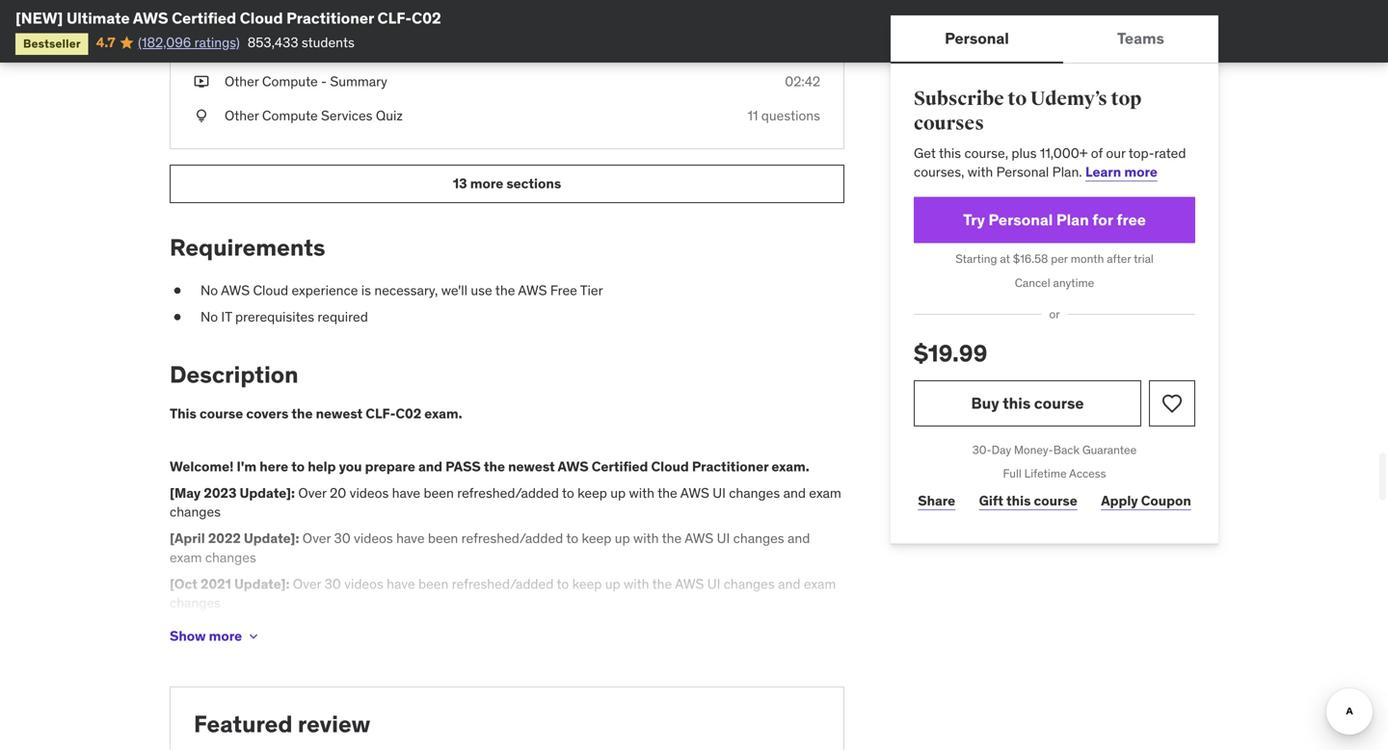 Task type: describe. For each thing, give the bounding box(es) containing it.
anytime
[[1053, 275, 1094, 290]]

ratings)
[[194, 34, 240, 51]]

free
[[1117, 210, 1146, 230]]

on
[[321, 38, 339, 56]]

other for other compute services quiz
[[225, 107, 259, 124]]

aws ui for [oct 2021 update]:
[[675, 576, 720, 593]]

this for gift
[[1006, 493, 1031, 510]]

1 horizontal spatial exam.
[[772, 458, 809, 476]]

hands
[[279, 38, 318, 56]]

top
[[1111, 87, 1142, 111]]

is
[[361, 282, 371, 299]]

course for buy this course
[[1034, 394, 1084, 413]]

description
[[170, 360, 298, 389]]

pass
[[445, 458, 481, 476]]

gift this course
[[979, 493, 1077, 510]]

it
[[221, 308, 232, 326]]

teams
[[1117, 28, 1164, 48]]

exam for [may 2023 update]:
[[809, 485, 841, 502]]

month
[[1071, 252, 1104, 267]]

to inside subscribe to udemy's top courses
[[1008, 87, 1027, 111]]

full
[[1003, 467, 1021, 482]]

get
[[914, 144, 936, 162]]

apply coupon button
[[1097, 482, 1195, 521]]

to for [april 2022 update]:
[[566, 530, 578, 548]]

more for learn
[[1124, 163, 1158, 181]]

have for [april 2022 update]:
[[396, 530, 425, 548]]

personal inside button
[[945, 28, 1009, 48]]

[april
[[170, 530, 205, 548]]

over 30 videos have been refreshed/added to keep up with the aws ui changes and exam changes for [april 2022 update]:
[[170, 530, 810, 567]]

summary
[[330, 73, 387, 90]]

here
[[260, 458, 288, 476]]

0 horizontal spatial practitioner
[[286, 8, 374, 28]]

per
[[1051, 252, 1068, 267]]

back
[[1053, 443, 1080, 458]]

20
[[330, 485, 346, 502]]

course right this
[[200, 405, 243, 422]]

buy this course
[[971, 394, 1084, 413]]

courses
[[914, 112, 984, 136]]

sections
[[506, 175, 561, 192]]

overview
[[279, 4, 335, 21]]

30-
[[972, 443, 992, 458]]

day
[[992, 443, 1011, 458]]

buy
[[971, 394, 999, 413]]

exam for [oct 2021 update]:
[[804, 576, 836, 593]]

over for [oct 2021 update]:
[[293, 576, 321, 593]]

tier
[[580, 282, 603, 299]]

2 vertical spatial cloud
[[651, 458, 689, 476]]

aws ui for [may 2023 update]:
[[680, 485, 726, 502]]

0 vertical spatial c02
[[412, 8, 441, 28]]

starting
[[955, 252, 997, 267]]

30-day money-back guarantee full lifetime access
[[972, 443, 1137, 482]]

lightsail for lightsail overview
[[225, 4, 276, 21]]

experience
[[292, 282, 358, 299]]

welcome! i'm here to help you prepare and pass the newest aws certified cloud practitioner exam.
[[170, 458, 809, 476]]

2023
[[204, 485, 237, 502]]

prerequisites
[[235, 308, 314, 326]]

of
[[1091, 144, 1103, 162]]

review
[[298, 710, 370, 739]]

other compute services quiz
[[225, 107, 403, 124]]

have for [oct 2021 update]:
[[387, 576, 415, 593]]

no for no it prerequisites required
[[200, 308, 218, 326]]

apply
[[1101, 493, 1138, 510]]

keep for [may 2023 update]:
[[577, 485, 607, 502]]

plan
[[1056, 210, 1089, 230]]

02:42
[[785, 73, 820, 90]]

videos for [may 2023 update]:
[[350, 485, 389, 502]]

keep for [oct 2021 update]:
[[572, 576, 602, 593]]

have for [may 2023 update]:
[[392, 485, 420, 502]]

share
[[918, 493, 955, 510]]

[april 2022 update]:
[[170, 530, 299, 548]]

wishlist image
[[1161, 392, 1184, 415]]

[oct
[[170, 576, 198, 593]]

no aws cloud experience is necessary, we'll use the aws free tier
[[200, 282, 603, 299]]

with inside get this course, plus 11,000+ of our top-rated courses, with personal plan.
[[968, 163, 993, 181]]

teams button
[[1063, 15, 1218, 62]]

update]: for [may 2023 update]:
[[240, 485, 295, 502]]

update]: for [oct 2021 update]:
[[234, 576, 290, 593]]

this for get
[[939, 144, 961, 162]]

4.7
[[96, 34, 115, 51]]

refreshed/added for [april 2022 update]:
[[461, 530, 563, 548]]

over 30 videos have been refreshed/added to keep up with the aws ui changes and exam changes for [oct 2021 update]:
[[170, 576, 836, 612]]

13
[[453, 175, 467, 192]]

covers
[[246, 405, 289, 422]]

or
[[1049, 307, 1060, 322]]

free
[[550, 282, 577, 299]]

11 questions
[[748, 107, 820, 124]]

up for [april 2022 update]:
[[615, 530, 630, 548]]

update]: for [april 2022 update]:
[[244, 530, 299, 548]]

try personal plan for free
[[963, 210, 1146, 230]]

this course covers the newest clf-c02 exam.
[[170, 405, 462, 422]]

with for [april 2022 update]:
[[633, 530, 659, 548]]

personal button
[[891, 15, 1063, 62]]

videos for [april 2022 update]:
[[354, 530, 393, 548]]

refreshed/added for [may 2023 update]:
[[457, 485, 559, 502]]

compute for -
[[262, 73, 318, 90]]

prepare
[[365, 458, 415, 476]]

money-
[[1014, 443, 1053, 458]]

lifetime
[[1024, 467, 1067, 482]]

welcome! i'm
[[170, 458, 257, 476]]

gift this course link
[[975, 482, 1082, 521]]

udemy's
[[1030, 87, 1107, 111]]

cancel
[[1015, 275, 1050, 290]]

xsmall image for lightsail overview
[[194, 3, 209, 22]]

keep for [april 2022 update]:
[[582, 530, 611, 548]]

after
[[1107, 252, 1131, 267]]

0 vertical spatial exam.
[[424, 405, 462, 422]]

required
[[318, 308, 368, 326]]

the inside over 20 videos have been refreshed/added to keep up with the aws ui changes and exam changes
[[658, 485, 677, 502]]

xsmall image inside the show more button
[[246, 629, 261, 645]]

requirements
[[170, 233, 325, 262]]

help
[[308, 458, 336, 476]]

compute for services
[[262, 107, 318, 124]]

xsmall image for other compute - summary
[[194, 72, 209, 91]]

xsmall image for lightsail hands on
[[194, 38, 209, 57]]

other for other compute - summary
[[225, 73, 259, 90]]

necessary,
[[374, 282, 438, 299]]

and for [oct 2021 update]:
[[778, 576, 800, 593]]

1 vertical spatial c02
[[396, 405, 421, 422]]

1 vertical spatial cloud
[[253, 282, 288, 299]]

featured
[[194, 710, 293, 739]]



Task type: vqa. For each thing, say whether or not it's contained in the screenshot.
Ajax
no



Task type: locate. For each thing, give the bounding box(es) containing it.
aws certified
[[558, 458, 648, 476]]

personal down plus
[[996, 163, 1049, 181]]

up for [may 2023 update]:
[[610, 485, 626, 502]]

2 vertical spatial been
[[418, 576, 449, 593]]

newest
[[316, 405, 363, 422], [508, 458, 555, 476]]

aws up it
[[221, 282, 250, 299]]

exam
[[809, 485, 841, 502], [170, 549, 202, 567], [804, 576, 836, 593]]

30
[[334, 530, 351, 548], [324, 576, 341, 593]]

course,
[[964, 144, 1008, 162]]

1 vertical spatial over
[[302, 530, 331, 548]]

no for no aws cloud experience is necessary, we'll use the aws free tier
[[200, 282, 218, 299]]

and for [april 2022 update]:
[[788, 530, 810, 548]]

have
[[392, 485, 420, 502], [396, 530, 425, 548], [387, 576, 415, 593]]

videos right 20
[[350, 485, 389, 502]]

update]: down here
[[240, 485, 295, 502]]

1 vertical spatial have
[[396, 530, 425, 548]]

clf- up prepare
[[366, 405, 396, 422]]

1 vertical spatial newest
[[508, 458, 555, 476]]

1 compute from the top
[[262, 73, 318, 90]]

0 vertical spatial 30
[[334, 530, 351, 548]]

0 vertical spatial up
[[610, 485, 626, 502]]

1 vertical spatial compute
[[262, 107, 318, 124]]

1 over 30 videos have been refreshed/added to keep up with the aws ui changes and exam changes from the top
[[170, 530, 810, 567]]

1 vertical spatial personal
[[996, 163, 1049, 181]]

course
[[1034, 394, 1084, 413], [200, 405, 243, 422], [1034, 493, 1077, 510]]

this
[[939, 144, 961, 162], [1003, 394, 1031, 413], [1006, 493, 1031, 510]]

1 vertical spatial 30
[[324, 576, 341, 593]]

0 vertical spatial this
[[939, 144, 961, 162]]

refreshed/added for [oct 2021 update]:
[[452, 576, 554, 593]]

exam inside over 20 videos have been refreshed/added to keep up with the aws ui changes and exam changes
[[809, 485, 841, 502]]

for
[[1092, 210, 1113, 230]]

to for [may 2023 update]:
[[562, 485, 574, 502]]

11,000+
[[1040, 144, 1088, 162]]

0 vertical spatial other
[[225, 73, 259, 90]]

0 vertical spatial been
[[424, 485, 454, 502]]

2 vertical spatial exam
[[804, 576, 836, 593]]

2 vertical spatial this
[[1006, 493, 1031, 510]]

no right xsmall icon
[[200, 282, 218, 299]]

[may 2023 update]:
[[170, 485, 295, 502]]

aws ui inside over 20 videos have been refreshed/added to keep up with the aws ui changes and exam changes
[[680, 485, 726, 502]]

2021
[[201, 576, 231, 593]]

newest up you
[[316, 405, 363, 422]]

2 vertical spatial over
[[293, 576, 321, 593]]

more down top-
[[1124, 163, 1158, 181]]

practitioner
[[286, 8, 374, 28], [692, 458, 769, 476]]

0 vertical spatial newest
[[316, 405, 363, 422]]

xsmall image
[[170, 281, 185, 300]]

1 vertical spatial keep
[[582, 530, 611, 548]]

been for [may 2023 update]:
[[424, 485, 454, 502]]

0 horizontal spatial more
[[209, 628, 242, 645]]

over for [may 2023 update]:
[[298, 485, 327, 502]]

been inside over 20 videos have been refreshed/added to keep up with the aws ui changes and exam changes
[[424, 485, 454, 502]]

compute down other compute - summary at top
[[262, 107, 318, 124]]

coupon
[[1141, 493, 1191, 510]]

11
[[748, 107, 758, 124]]

over for [april 2022 update]:
[[302, 530, 331, 548]]

2 vertical spatial aws ui
[[675, 576, 720, 593]]

videos down 20
[[344, 576, 383, 593]]

cloud up 853,433
[[240, 8, 283, 28]]

aws ui for [april 2022 update]:
[[685, 530, 730, 548]]

30 for [april 2022 update]:
[[334, 530, 351, 548]]

more right 13
[[470, 175, 503, 192]]

students
[[302, 34, 355, 51]]

1 vertical spatial this
[[1003, 394, 1031, 413]]

[oct 2021 update]:
[[170, 576, 290, 593]]

2 over 30 videos have been refreshed/added to keep up with the aws ui changes and exam changes from the top
[[170, 576, 836, 612]]

2 vertical spatial update]:
[[234, 576, 290, 593]]

we'll
[[441, 282, 468, 299]]

this inside button
[[1003, 394, 1031, 413]]

2 vertical spatial up
[[605, 576, 620, 593]]

0 vertical spatial keep
[[577, 485, 607, 502]]

1 vertical spatial clf-
[[366, 405, 396, 422]]

0 vertical spatial videos
[[350, 485, 389, 502]]

guarantee
[[1082, 443, 1137, 458]]

1 vertical spatial aws ui
[[685, 530, 730, 548]]

2 vertical spatial have
[[387, 576, 415, 593]]

over left 20
[[298, 485, 327, 502]]

over inside over 20 videos have been refreshed/added to keep up with the aws ui changes and exam changes
[[298, 485, 327, 502]]

show more button
[[170, 618, 261, 656]]

cloud
[[240, 8, 283, 28], [253, 282, 288, 299], [651, 458, 689, 476]]

aws
[[133, 8, 168, 28], [221, 282, 250, 299], [518, 282, 547, 299]]

more
[[1124, 163, 1158, 181], [470, 175, 503, 192], [209, 628, 242, 645]]

no left it
[[200, 308, 218, 326]]

1 vertical spatial refreshed/added
[[461, 530, 563, 548]]

2 lightsail from the top
[[225, 38, 276, 56]]

learn
[[1085, 163, 1121, 181]]

0 horizontal spatial newest
[[316, 405, 363, 422]]

0 vertical spatial cloud
[[240, 8, 283, 28]]

aws up (182,096
[[133, 8, 168, 28]]

(182,096 ratings)
[[138, 34, 240, 51]]

0 vertical spatial over
[[298, 485, 327, 502]]

lightsail hands on
[[225, 38, 339, 56]]

[new] ultimate aws certified cloud practitioner clf-c02
[[15, 8, 441, 28]]

videos for [oct 2021 update]:
[[344, 576, 383, 593]]

2 vertical spatial refreshed/added
[[452, 576, 554, 593]]

our
[[1106, 144, 1126, 162]]

1 other from the top
[[225, 73, 259, 90]]

0 vertical spatial no
[[200, 282, 218, 299]]

certified
[[172, 8, 236, 28]]

0 vertical spatial lightsail
[[225, 4, 276, 21]]

been for [oct 2021 update]:
[[418, 576, 449, 593]]

course inside button
[[1034, 394, 1084, 413]]

and
[[418, 458, 442, 476], [783, 485, 806, 502], [788, 530, 810, 548], [778, 576, 800, 593]]

1 vertical spatial no
[[200, 308, 218, 326]]

featured review
[[194, 710, 370, 739]]

$19.99
[[914, 339, 987, 368]]

2 horizontal spatial aws
[[518, 282, 547, 299]]

0 vertical spatial have
[[392, 485, 420, 502]]

2 other from the top
[[225, 107, 259, 124]]

$16.58
[[1013, 252, 1048, 267]]

0 horizontal spatial aws
[[133, 8, 168, 28]]

this up courses,
[[939, 144, 961, 162]]

0 vertical spatial compute
[[262, 73, 318, 90]]

personal inside get this course, plus 11,000+ of our top-rated courses, with personal plan.
[[996, 163, 1049, 181]]

13 more sections button
[[170, 165, 844, 203]]

cloud up 'prerequisites'
[[253, 282, 288, 299]]

lightsail up 853,433
[[225, 4, 276, 21]]

with
[[968, 163, 993, 181], [629, 485, 655, 502], [633, 530, 659, 548], [624, 576, 649, 593]]

xsmall image
[[194, 3, 209, 22], [194, 38, 209, 57], [194, 72, 209, 91], [194, 106, 209, 125], [170, 308, 185, 327], [246, 629, 261, 645]]

1 vertical spatial exam.
[[772, 458, 809, 476]]

top-
[[1129, 144, 1154, 162]]

2 vertical spatial videos
[[344, 576, 383, 593]]

show more
[[170, 628, 242, 645]]

1 vertical spatial been
[[428, 530, 458, 548]]

videos inside over 20 videos have been refreshed/added to keep up with the aws ui changes and exam changes
[[350, 485, 389, 502]]

other down other compute - summary at top
[[225, 107, 259, 124]]

other
[[225, 73, 259, 90], [225, 107, 259, 124]]

compute left - at the top left
[[262, 73, 318, 90]]

2 vertical spatial keep
[[572, 576, 602, 593]]

aws ui
[[680, 485, 726, 502], [685, 530, 730, 548], [675, 576, 720, 593]]

show
[[170, 628, 206, 645]]

to
[[1008, 87, 1027, 111], [291, 458, 305, 476], [562, 485, 574, 502], [566, 530, 578, 548], [557, 576, 569, 593]]

0 vertical spatial practitioner
[[286, 8, 374, 28]]

been for [april 2022 update]:
[[428, 530, 458, 548]]

other down ratings)
[[225, 73, 259, 90]]

learn more
[[1085, 163, 1158, 181]]

0 vertical spatial update]:
[[240, 485, 295, 502]]

update]: right 2021
[[234, 576, 290, 593]]

course for gift this course
[[1034, 493, 1077, 510]]

lightsail down the [new] ultimate aws certified cloud practitioner clf-c02
[[225, 38, 276, 56]]

videos down prepare
[[354, 530, 393, 548]]

have inside over 20 videos have been refreshed/added to keep up with the aws ui changes and exam changes
[[392, 485, 420, 502]]

853,433 students
[[247, 34, 355, 51]]

0 vertical spatial personal
[[945, 28, 1009, 48]]

personal up $16.58
[[989, 210, 1053, 230]]

get this course, plus 11,000+ of our top-rated courses, with personal plan.
[[914, 144, 1186, 181]]

13 more sections
[[453, 175, 561, 192]]

with inside over 20 videos have been refreshed/added to keep up with the aws ui changes and exam changes
[[629, 485, 655, 502]]

2 compute from the top
[[262, 107, 318, 124]]

2 vertical spatial personal
[[989, 210, 1053, 230]]

refreshed/added inside over 20 videos have been refreshed/added to keep up with the aws ui changes and exam changes
[[457, 485, 559, 502]]

courses,
[[914, 163, 964, 181]]

0 vertical spatial over 30 videos have been refreshed/added to keep up with the aws ui changes and exam changes
[[170, 530, 810, 567]]

1 vertical spatial over 30 videos have been refreshed/added to keep up with the aws ui changes and exam changes
[[170, 576, 836, 612]]

update]: right 2022
[[244, 530, 299, 548]]

aws left free
[[518, 282, 547, 299]]

at
[[1000, 252, 1010, 267]]

and inside over 20 videos have been refreshed/added to keep up with the aws ui changes and exam changes
[[783, 485, 806, 502]]

quiz
[[376, 107, 403, 124]]

the
[[495, 282, 515, 299], [291, 405, 313, 422], [484, 458, 505, 476], [658, 485, 677, 502], [662, 530, 682, 548], [652, 576, 672, 593]]

share button
[[914, 482, 960, 521]]

this inside get this course, plus 11,000+ of our top-rated courses, with personal plan.
[[939, 144, 961, 162]]

cloud right 'aws certified'
[[651, 458, 689, 476]]

1 vertical spatial practitioner
[[692, 458, 769, 476]]

try
[[963, 210, 985, 230]]

tab list containing personal
[[891, 15, 1218, 64]]

1 vertical spatial exam
[[170, 549, 202, 567]]

clf-
[[377, 8, 412, 28], [366, 405, 396, 422]]

0 vertical spatial refreshed/added
[[457, 485, 559, 502]]

trial
[[1134, 252, 1154, 267]]

-
[[321, 73, 327, 90]]

other compute - summary
[[225, 73, 387, 90]]

questions
[[761, 107, 820, 124]]

tab list
[[891, 15, 1218, 64]]

2022
[[208, 530, 241, 548]]

use
[[471, 282, 492, 299]]

this right gift
[[1006, 493, 1031, 510]]

no
[[200, 282, 218, 299], [200, 308, 218, 326]]

over right "[oct 2021 update]:"
[[293, 576, 321, 593]]

with for [oct 2021 update]:
[[624, 576, 649, 593]]

try personal plan for free link
[[914, 197, 1195, 243]]

newest up over 20 videos have been refreshed/added to keep up with the aws ui changes and exam changes
[[508, 458, 555, 476]]

2 no from the top
[[200, 308, 218, 326]]

1 horizontal spatial aws
[[221, 282, 250, 299]]

0 horizontal spatial exam.
[[424, 405, 462, 422]]

to inside over 20 videos have been refreshed/added to keep up with the aws ui changes and exam changes
[[562, 485, 574, 502]]

access
[[1069, 467, 1106, 482]]

this for buy
[[1003, 394, 1031, 413]]

1 horizontal spatial newest
[[508, 458, 555, 476]]

exam for [april 2022 update]:
[[170, 549, 202, 567]]

more for 13
[[470, 175, 503, 192]]

clf- up summary at the top left of page
[[377, 8, 412, 28]]

starting at $16.58 per month after trial cancel anytime
[[955, 252, 1154, 290]]

plus
[[1012, 144, 1037, 162]]

up inside over 20 videos have been refreshed/added to keep up with the aws ui changes and exam changes
[[610, 485, 626, 502]]

course down lifetime
[[1034, 493, 1077, 510]]

changes
[[729, 485, 780, 502], [170, 504, 221, 521], [733, 530, 784, 548], [205, 549, 256, 567], [724, 576, 775, 593], [170, 595, 221, 612]]

gift
[[979, 493, 1003, 510]]

up
[[610, 485, 626, 502], [615, 530, 630, 548], [605, 576, 620, 593]]

xsmall image for other compute services quiz
[[194, 106, 209, 125]]

rated
[[1154, 144, 1186, 162]]

keep inside over 20 videos have been refreshed/added to keep up with the aws ui changes and exam changes
[[577, 485, 607, 502]]

30 for [oct 2021 update]:
[[324, 576, 341, 593]]

been
[[424, 485, 454, 502], [428, 530, 458, 548], [418, 576, 449, 593]]

1 vertical spatial update]:
[[244, 530, 299, 548]]

1 vertical spatial up
[[615, 530, 630, 548]]

up for [oct 2021 update]:
[[605, 576, 620, 593]]

1 vertical spatial lightsail
[[225, 38, 276, 56]]

2 horizontal spatial more
[[1124, 163, 1158, 181]]

over down 20
[[302, 530, 331, 548]]

lightsail for lightsail hands on
[[225, 38, 276, 56]]

more right show
[[209, 628, 242, 645]]

c02
[[412, 8, 441, 28], [396, 405, 421, 422]]

bestseller
[[23, 36, 81, 51]]

this right buy
[[1003, 394, 1031, 413]]

more for show
[[209, 628, 242, 645]]

1 vertical spatial videos
[[354, 530, 393, 548]]

personal up subscribe
[[945, 28, 1009, 48]]

to for [oct 2021 update]:
[[557, 576, 569, 593]]

0 vertical spatial aws ui
[[680, 485, 726, 502]]

refreshed/added
[[457, 485, 559, 502], [461, 530, 563, 548], [452, 576, 554, 593]]

buy this course button
[[914, 381, 1141, 427]]

subscribe
[[914, 87, 1004, 111]]

0 vertical spatial clf-
[[377, 8, 412, 28]]

0 vertical spatial exam
[[809, 485, 841, 502]]

and for [may 2023 update]:
[[783, 485, 806, 502]]

1 horizontal spatial practitioner
[[692, 458, 769, 476]]

1 vertical spatial other
[[225, 107, 259, 124]]

853,433
[[247, 34, 298, 51]]

1 no from the top
[[200, 282, 218, 299]]

plan.
[[1052, 163, 1082, 181]]

1 lightsail from the top
[[225, 4, 276, 21]]

with for [may 2023 update]:
[[629, 485, 655, 502]]

1 horizontal spatial more
[[470, 175, 503, 192]]

course up back
[[1034, 394, 1084, 413]]

[new]
[[15, 8, 63, 28]]



